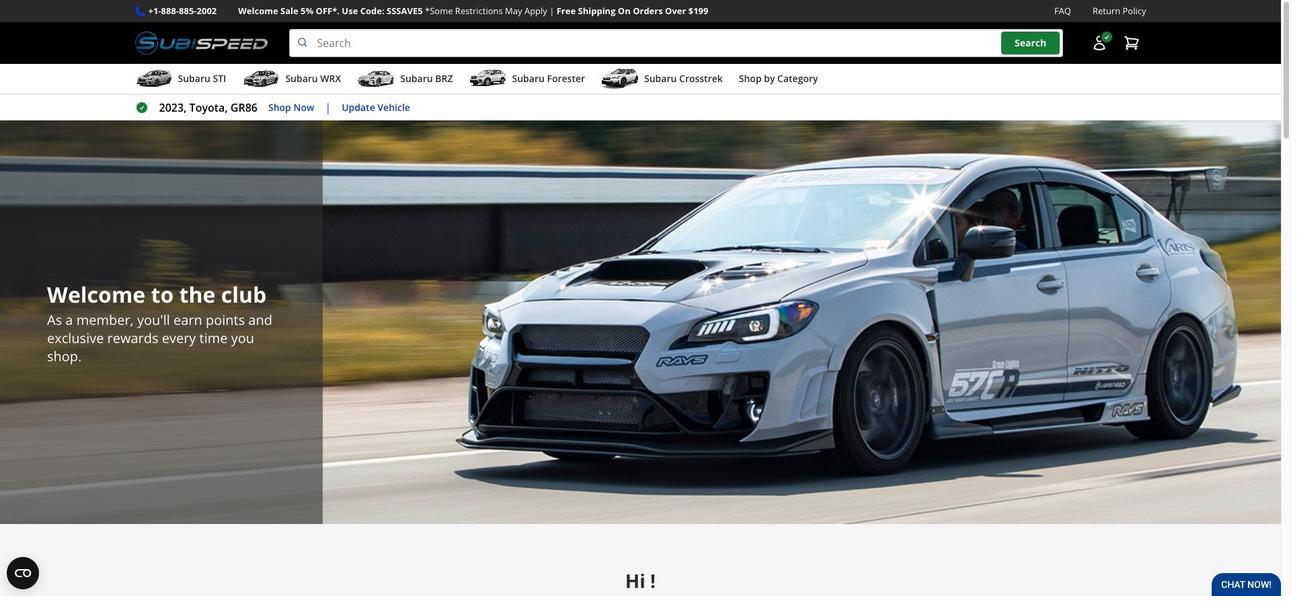 Task type: describe. For each thing, give the bounding box(es) containing it.
a subaru brz thumbnail image image
[[357, 69, 395, 89]]

button image
[[1092, 35, 1108, 51]]

subispeed logo image
[[135, 29, 268, 57]]

a subaru sti thumbnail image image
[[135, 69, 173, 89]]

a subaru wrx thumbnail image image
[[242, 69, 280, 89]]



Task type: vqa. For each thing, say whether or not it's contained in the screenshot.
the a subaru BRZ Thumbnail Image
yes



Task type: locate. For each thing, give the bounding box(es) containing it.
search input field
[[289, 29, 1063, 57]]

heading
[[47, 280, 276, 311]]

a subaru forester thumbnail image image
[[469, 69, 507, 89]]

a subaru crosstrek thumbnail image image
[[602, 69, 639, 89]]

open widget image
[[7, 557, 39, 589]]



